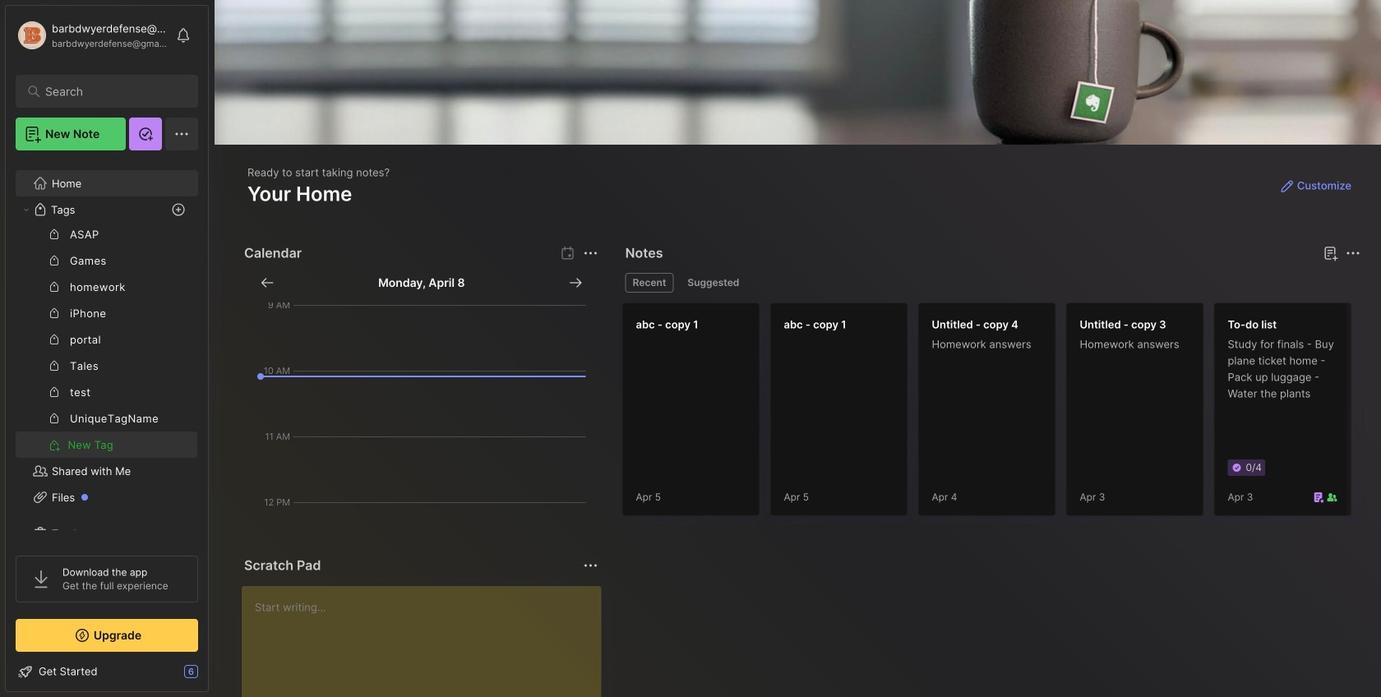 Task type: locate. For each thing, give the bounding box(es) containing it.
group
[[16, 195, 197, 458]]

None search field
[[45, 81, 176, 101]]

expand tags image
[[21, 205, 31, 215]]

More actions field
[[579, 242, 602, 265], [579, 554, 602, 577]]

1 horizontal spatial tab
[[680, 273, 747, 293]]

0 vertical spatial more actions field
[[579, 242, 602, 265]]

row group
[[622, 303, 1381, 526]]

2 more actions field from the top
[[579, 554, 602, 577]]

tree
[[6, 27, 208, 557]]

tab list
[[625, 273, 1358, 293]]

tab
[[625, 273, 674, 293], [680, 273, 747, 293]]

group inside "main" element
[[16, 195, 197, 458]]

Start writing… text field
[[255, 586, 601, 697]]

1 more actions field from the top
[[579, 242, 602, 265]]

1 vertical spatial more actions field
[[579, 554, 602, 577]]

more actions image
[[581, 556, 601, 575]]

main element
[[0, 0, 214, 697]]

more actions image
[[581, 243, 601, 263]]

0 horizontal spatial tab
[[625, 273, 674, 293]]



Task type: describe. For each thing, give the bounding box(es) containing it.
Account field
[[16, 19, 168, 52]]

Choose date to view field
[[378, 275, 465, 291]]

click to collapse image
[[208, 667, 220, 686]]

1 tab from the left
[[625, 273, 674, 293]]

2 tab from the left
[[680, 273, 747, 293]]

Help and Learning task checklist field
[[6, 658, 208, 685]]

Search text field
[[45, 84, 176, 99]]

tree inside "main" element
[[6, 27, 208, 557]]

none search field inside "main" element
[[45, 81, 176, 101]]



Task type: vqa. For each thing, say whether or not it's contained in the screenshot.
SORT OPTIONS field
no



